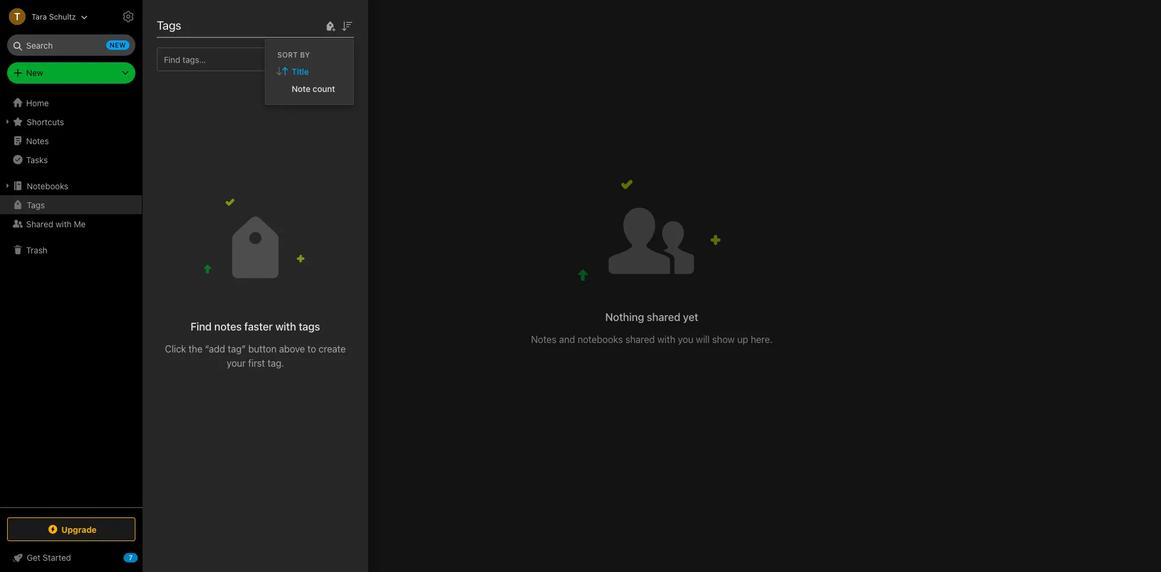 Task type: locate. For each thing, give the bounding box(es) containing it.
0 vertical spatial me
[[225, 17, 241, 30]]

the
[[189, 344, 203, 355]]

get
[[27, 553, 40, 563]]

upgrade
[[61, 525, 97, 535]]

me down tags button
[[74, 219, 86, 229]]

button
[[248, 344, 277, 355]]

title link
[[266, 63, 353, 80]]

title
[[292, 66, 309, 76]]

nothing
[[605, 311, 644, 324]]

tags down notebooks at the top of page
[[27, 200, 45, 210]]

notes
[[214, 321, 242, 333]]

notebooks
[[27, 181, 68, 191]]

tags right settings icon
[[157, 18, 181, 32]]

1 horizontal spatial me
[[225, 17, 241, 30]]

me
[[225, 17, 241, 30], [74, 219, 86, 229]]

1 vertical spatial tags
[[27, 200, 45, 210]]

sort
[[277, 50, 298, 59]]

0 vertical spatial tags
[[157, 18, 181, 32]]

with up above at the left of the page
[[275, 321, 296, 333]]

7
[[129, 554, 133, 562]]

with left you
[[657, 334, 676, 345]]

and
[[559, 334, 575, 345]]

notes
[[26, 136, 49, 146], [531, 334, 557, 345]]

get started
[[27, 553, 71, 563]]

sort options image
[[340, 19, 354, 33]]

notes up tasks
[[26, 136, 49, 146]]

schultz
[[49, 12, 76, 21]]

shared
[[160, 17, 197, 30], [26, 219, 53, 229]]

Search text field
[[15, 34, 127, 56]]

0 vertical spatial notes
[[26, 136, 49, 146]]

with
[[200, 17, 222, 30], [56, 219, 72, 229], [275, 321, 296, 333], [657, 334, 676, 345]]

with up find tags… text field
[[200, 17, 222, 30]]

shortcuts button
[[0, 112, 142, 131]]

up
[[737, 334, 748, 345]]

Sort field
[[340, 18, 354, 33]]

1 vertical spatial notes
[[531, 334, 557, 345]]

0 horizontal spatial tags
[[27, 200, 45, 210]]

notes left and
[[531, 334, 557, 345]]

0 vertical spatial shared
[[160, 17, 197, 30]]

shared up notes and notebooks shared with you will show up here.
[[647, 311, 681, 324]]

shared right settings icon
[[160, 17, 197, 30]]

0 horizontal spatial shared
[[26, 219, 53, 229]]

"add
[[205, 344, 225, 355]]

will
[[696, 334, 710, 345]]

1 horizontal spatial shared with me
[[160, 17, 241, 30]]

tree
[[0, 93, 143, 507]]

tags button
[[0, 195, 142, 214]]

notebooks link
[[0, 176, 142, 195]]

shared up trash
[[26, 219, 53, 229]]

home
[[26, 98, 49, 108]]

me inside 'tree'
[[74, 219, 86, 229]]

0 horizontal spatial notes
[[26, 136, 49, 146]]

Find tags… text field
[[157, 51, 340, 67]]

shared down nothing shared yet
[[626, 334, 655, 345]]

above
[[279, 344, 305, 355]]

dropdown list menu
[[266, 63, 353, 97]]

1 vertical spatial shared
[[26, 219, 53, 229]]

note count
[[292, 83, 335, 94]]

show
[[712, 334, 735, 345]]

tags
[[157, 18, 181, 32], [27, 200, 45, 210]]

notes inside shared with me element
[[531, 334, 557, 345]]

expand notebooks image
[[3, 181, 12, 191]]

shared
[[647, 311, 681, 324], [626, 334, 655, 345]]

tara schultz
[[31, 12, 76, 21]]

Account field
[[0, 5, 88, 29]]

shared with me
[[160, 17, 241, 30], [26, 219, 86, 229]]

faster
[[244, 321, 273, 333]]

me up find tags… text field
[[225, 17, 241, 30]]

1 vertical spatial me
[[74, 219, 86, 229]]

click
[[165, 344, 186, 355]]

1 horizontal spatial shared
[[160, 17, 197, 30]]

0 horizontal spatial shared with me
[[26, 219, 86, 229]]

1 horizontal spatial notes
[[531, 334, 557, 345]]

tags
[[299, 321, 320, 333]]

notes link
[[0, 131, 142, 150]]

tag.
[[268, 358, 284, 369]]

1 vertical spatial shared
[[626, 334, 655, 345]]

0 horizontal spatial me
[[74, 219, 86, 229]]

1 horizontal spatial tags
[[157, 18, 181, 32]]



Task type: vqa. For each thing, say whether or not it's contained in the screenshot.
Widget Size Medium image
no



Task type: describe. For each thing, give the bounding box(es) containing it.
yet
[[683, 311, 698, 324]]

tags inside button
[[27, 200, 45, 210]]

Help and Learning task checklist field
[[0, 549, 143, 568]]

tasks button
[[0, 150, 142, 169]]

here.
[[751, 334, 773, 345]]

sort by
[[277, 50, 310, 59]]

new
[[26, 68, 43, 78]]

notes for notes
[[26, 136, 49, 146]]

settings image
[[121, 10, 135, 24]]

0 vertical spatial shared with me
[[160, 17, 241, 30]]

note
[[292, 83, 311, 94]]

first
[[248, 358, 265, 369]]

with down tags button
[[56, 219, 72, 229]]

shared with me element
[[143, 0, 1161, 573]]

create new tag image
[[323, 19, 337, 33]]

notebooks
[[578, 334, 623, 345]]

shortcuts
[[27, 117, 64, 127]]

create
[[319, 344, 346, 355]]

trash link
[[0, 241, 142, 260]]

trash
[[26, 245, 47, 255]]

notes for notes and notebooks shared with you will show up here.
[[531, 334, 557, 345]]

notes and notebooks shared with you will show up here.
[[531, 334, 773, 345]]

tara
[[31, 12, 47, 21]]

click to collapse image
[[138, 551, 147, 565]]

tree containing home
[[0, 93, 143, 507]]

new
[[110, 41, 126, 49]]

find notes faster with tags
[[191, 321, 320, 333]]

click the "add tag" button above to create your first tag.
[[165, 344, 346, 369]]

home link
[[0, 93, 143, 112]]

started
[[43, 553, 71, 563]]

by
[[300, 50, 310, 59]]

tasks
[[26, 155, 48, 165]]

you
[[678, 334, 694, 345]]

tag"
[[228, 344, 246, 355]]

count
[[313, 83, 335, 94]]

your
[[227, 358, 246, 369]]

find
[[191, 321, 212, 333]]

upgrade button
[[7, 518, 135, 542]]

0 vertical spatial shared
[[647, 311, 681, 324]]

1 vertical spatial shared with me
[[26, 219, 86, 229]]

shared with me link
[[0, 214, 142, 233]]

to
[[308, 344, 316, 355]]

new button
[[7, 62, 135, 84]]

note count link
[[266, 80, 353, 97]]

new search field
[[15, 34, 129, 56]]

nothing shared yet
[[605, 311, 698, 324]]



